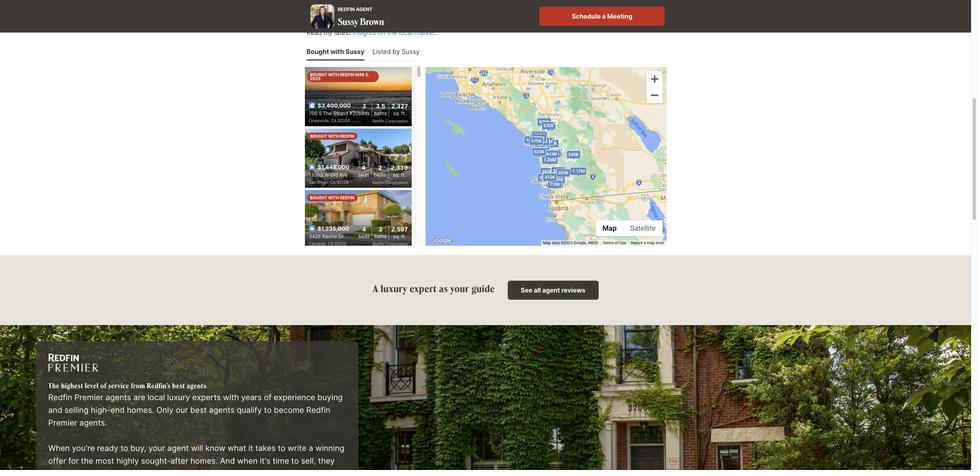 Task type: describe. For each thing, give the bounding box(es) containing it.
map
[[647, 241, 655, 245]]

listed
[[373, 48, 391, 56]]

schedule a meeting
[[572, 12, 633, 20]]

a luxury expert as your guide
[[373, 282, 495, 295]]

use
[[620, 241, 626, 245]]

696k
[[540, 140, 550, 145]]

agent inside the when you're ready to buy, your agent will know what it takes to write a winning offer for the most highly sought-after homes. and when it's time to sell, they will know how to price, prepare, and market your home, so it attracts qualifi
[[167, 444, 189, 453]]

our
[[176, 405, 188, 415]]

when
[[48, 444, 70, 453]]

689k
[[549, 151, 559, 156]]

635k
[[544, 123, 554, 128]]

terms of use
[[603, 241, 626, 245]]

2 vertical spatial your
[[214, 469, 231, 470]]

of inside "redfin premier agents are local luxury experts with years of experience buying and selling high-end homes. only our best agents qualify to become redfin premier agents."
[[264, 393, 272, 402]]

0 horizontal spatial of
[[100, 381, 106, 390]]

0 vertical spatial premier
[[75, 393, 103, 402]]

bought
[[307, 48, 329, 56]]

1 horizontal spatial will
[[191, 444, 203, 453]]

0 vertical spatial best
[[172, 381, 185, 390]]

510k
[[544, 175, 555, 180]]

3 photo of 13003 w old ave, san diego, ca 92129 image from the left
[[412, 129, 519, 188]]

error
[[656, 241, 664, 245]]

to inside "redfin premier agents are local luxury experts with years of experience buying and selling high-end homes. only our best agents qualify to become redfin premier agents."
[[264, 405, 272, 415]]

1 vertical spatial your
[[149, 444, 165, 453]]

525k
[[534, 149, 544, 155]]

0 horizontal spatial it
[[248, 444, 253, 453]]

google image
[[428, 235, 454, 246]]

675k
[[551, 182, 562, 187]]

950k
[[538, 139, 548, 144]]

menu bar containing map
[[596, 220, 663, 236]]

home,
[[233, 469, 256, 470]]

a for report
[[644, 241, 646, 245]]

3.40m
[[526, 137, 539, 143]]

redfin for sussy
[[338, 6, 355, 12]]

agent inside button
[[542, 286, 560, 294]]

market inside the when you're ready to buy, your agent will know what it takes to write a winning offer for the most highly sought-after homes. and when it's time to sell, they will know how to price, prepare, and market your home, so it attracts qualifi
[[186, 469, 212, 470]]

550k
[[553, 168, 564, 173]]

1 vertical spatial it
[[269, 469, 274, 470]]

write
[[288, 444, 307, 453]]

as
[[439, 282, 448, 295]]

sussy for bought with sussy
[[346, 48, 365, 56]]

become
[[274, 405, 304, 415]]

540k
[[569, 152, 579, 157]]

1 vertical spatial 1.11m
[[548, 150, 561, 155]]

what
[[228, 444, 246, 453]]

from
[[131, 381, 145, 390]]

1.08m
[[536, 140, 549, 146]]

qualify
[[237, 405, 262, 415]]

bought with redfin mar 3, 2023
[[310, 72, 369, 81]]

400k
[[545, 174, 555, 179]]

619k
[[547, 152, 557, 157]]

890k
[[535, 151, 545, 156]]

sussy for redfin agent sussy brown
[[338, 15, 358, 27]]

with inside "redfin premier agents are local luxury experts with years of experience buying and selling high-end homes. only our best agents qualify to become redfin premier agents."
[[223, 393, 239, 402]]

schedule
[[572, 12, 601, 20]]

best inside "redfin premier agents are local luxury experts with years of experience buying and selling high-end homes. only our best agents qualify to become redfin premier agents."
[[190, 405, 207, 415]]

a for schedule
[[602, 12, 606, 20]]

865k
[[543, 124, 553, 130]]

a
[[373, 282, 379, 295]]

service
[[108, 381, 129, 390]]

2 redfin from the top
[[340, 134, 354, 139]]

report a map error link
[[631, 241, 664, 245]]

latest
[[334, 29, 351, 36]]

1 horizontal spatial redfin
[[306, 405, 330, 415]]

they
[[318, 456, 335, 466]]

ready
[[97, 444, 118, 453]]

bought for third photo of 13003 w old ave, san diego, ca 92129 from the right
[[310, 134, 327, 139]]

the highest level of service from redfin's best agents
[[48, 381, 206, 390]]

mar
[[355, 72, 365, 77]]

1 vertical spatial will
[[48, 469, 60, 470]]

0 vertical spatial the
[[387, 29, 397, 36]]

203k
[[558, 170, 569, 176]]

inegi
[[588, 241, 598, 245]]

redfin inside bought with redfin mar 3, 2023
[[340, 72, 354, 77]]

on
[[378, 29, 385, 36]]

1 horizontal spatial local
[[399, 29, 413, 36]]

after
[[171, 456, 188, 466]]

to up highly
[[121, 444, 128, 453]]

3 with from the top
[[328, 195, 339, 200]]

map data ©2023 google, inegi
[[543, 241, 598, 245]]

selling
[[65, 405, 89, 415]]

how
[[85, 469, 101, 470]]

600k
[[546, 174, 556, 179]]

report a map error
[[631, 241, 664, 245]]

.
[[435, 29, 437, 36]]

brown
[[360, 15, 384, 27]]

see all agent reviews
[[521, 286, 586, 294]]

redfin for agents
[[48, 393, 72, 402]]

takes
[[255, 444, 276, 453]]

1.17m
[[573, 169, 585, 174]]

guide
[[472, 282, 495, 295]]

when
[[237, 456, 258, 466]]

2 photo of 3426 ravine dr, carlsbad, ca 92010 image from the left
[[305, 190, 412, 249]]

a inside the when you're ready to buy, your agent will know what it takes to write a winning offer for the most highly sought-after homes. and when it's time to sell, they will know how to price, prepare, and market your home, so it attracts qualifi
[[309, 444, 313, 453]]

end
[[111, 405, 125, 415]]

redfin premier image
[[48, 354, 98, 372]]

the
[[48, 381, 60, 390]]

experience
[[274, 393, 315, 402]]

report
[[631, 241, 643, 245]]

terms of use link
[[603, 241, 626, 245]]

my
[[324, 29, 333, 36]]

1 vertical spatial agents
[[106, 393, 131, 402]]

local inside "redfin premier agents are local luxury experts with years of experience buying and selling high-end homes. only our best agents qualify to become redfin premier agents."
[[148, 393, 165, 402]]

expert
[[410, 282, 437, 295]]

insights on the local market link
[[353, 29, 435, 36]]

1 photo of 700 s the strand #202, oceanside, ca 92054 image from the left
[[198, 67, 305, 126]]

for
[[68, 456, 79, 466]]

luxury inside "redfin premier agents are local luxury experts with years of experience buying and selling high-end homes. only our best agents qualify to become redfin premier agents."
[[167, 393, 190, 402]]

0 vertical spatial market
[[415, 29, 435, 36]]



Task type: vqa. For each thing, say whether or not it's contained in the screenshot.
sought-
yes



Task type: locate. For each thing, give the bounding box(es) containing it.
1 horizontal spatial best
[[190, 405, 207, 415]]

are
[[133, 393, 145, 402]]

redfin's
[[147, 381, 171, 390]]

to down most
[[103, 469, 110, 470]]

the up how
[[81, 456, 93, 466]]

a left map
[[644, 241, 646, 245]]

1 with from the top
[[328, 72, 339, 77]]

0 horizontal spatial redfin
[[48, 393, 72, 402]]

1 horizontal spatial know
[[205, 444, 225, 453]]

photo of 13003 w old ave, san diego, ca 92129 image
[[198, 129, 305, 188], [305, 129, 412, 188], [412, 129, 519, 188]]

only
[[156, 405, 174, 415]]

to up time
[[278, 444, 286, 453]]

1 vertical spatial the
[[81, 456, 93, 466]]

luxury up our
[[167, 393, 190, 402]]

2 horizontal spatial a
[[644, 241, 646, 245]]

1 vertical spatial map
[[543, 241, 551, 245]]

0 vertical spatial bought with redfin
[[310, 134, 354, 139]]

agents down experts
[[209, 405, 235, 415]]

1 photo of 3426 ravine dr, carlsbad, ca 92010 image from the left
[[198, 190, 305, 249]]

price,
[[113, 469, 134, 470]]

meeting
[[607, 12, 633, 20]]

0 vertical spatial and
[[48, 405, 62, 415]]

1 vertical spatial premier
[[48, 418, 77, 428]]

map inside popup button
[[603, 224, 617, 233]]

1.45m
[[544, 158, 557, 163]]

0 horizontal spatial with
[[223, 393, 239, 402]]

with right bought
[[331, 48, 344, 56]]

know
[[205, 444, 225, 453], [63, 469, 83, 470]]

1 horizontal spatial map
[[603, 224, 617, 233]]

see
[[521, 286, 533, 294]]

agents.
[[79, 418, 107, 428]]

0 horizontal spatial market
[[186, 469, 212, 470]]

1 horizontal spatial of
[[264, 393, 272, 402]]

market up listed by sussy on the top
[[415, 29, 435, 36]]

2 vertical spatial agents
[[209, 405, 235, 415]]

1 horizontal spatial agents
[[187, 381, 206, 390]]

map left data at the bottom of page
[[543, 241, 551, 245]]

bought for first the photo of 700 s the strand #202, oceanside, ca 92054 from left
[[310, 72, 327, 77]]

1 vertical spatial bought
[[310, 134, 327, 139]]

homes. inside the when you're ready to buy, your agent will know what it takes to write a winning offer for the most highly sought-after homes. and when it's time to sell, they will know how to price, prepare, and market your home, so it attracts qualifi
[[191, 456, 218, 466]]

sussy for listed by sussy
[[402, 48, 420, 56]]

0 vertical spatial will
[[191, 444, 203, 453]]

terms
[[603, 241, 614, 245]]

0 horizontal spatial and
[[48, 405, 62, 415]]

2 vertical spatial bought
[[310, 195, 327, 200]]

0 vertical spatial with
[[328, 72, 339, 77]]

2 bought with redfin from the top
[[310, 195, 354, 200]]

photo of 3426 ravine dr, carlsbad, ca 92010 image
[[198, 190, 305, 249], [305, 190, 412, 249], [412, 190, 519, 249]]

0 vertical spatial redfin
[[338, 6, 355, 12]]

bought
[[310, 72, 327, 77], [310, 134, 327, 139], [310, 195, 327, 200]]

map region
[[377, 48, 682, 251]]

of
[[615, 241, 619, 245], [100, 381, 106, 390], [264, 393, 272, 402]]

1 horizontal spatial homes.
[[191, 456, 218, 466]]

menu bar
[[596, 220, 663, 236]]

0 vertical spatial of
[[615, 241, 619, 245]]

insights
[[353, 29, 376, 36]]

homes. left the and
[[191, 456, 218, 466]]

1 bought with redfin from the top
[[310, 134, 354, 139]]

satellite
[[630, 224, 656, 233]]

0 horizontal spatial will
[[48, 469, 60, 470]]

0 horizontal spatial luxury
[[167, 393, 190, 402]]

2 vertical spatial redfin
[[340, 195, 354, 200]]

1 horizontal spatial and
[[169, 469, 183, 470]]

910k
[[536, 140, 546, 145]]

map button
[[596, 220, 624, 236]]

0 vertical spatial your
[[451, 282, 469, 295]]

buy,
[[130, 444, 146, 453]]

750k
[[533, 132, 544, 137]]

1 vertical spatial redfin
[[48, 393, 72, 402]]

prepare,
[[136, 469, 167, 470]]

1.02m
[[534, 136, 546, 142]]

1 vertical spatial 725k
[[538, 144, 548, 149]]

0 horizontal spatial the
[[81, 456, 93, 466]]

redfin
[[340, 72, 354, 77], [340, 134, 354, 139], [340, 195, 354, 200]]

the right on
[[387, 29, 397, 36]]

1 vertical spatial homes.
[[191, 456, 218, 466]]

sussy up "latest"
[[338, 15, 358, 27]]

461k
[[535, 135, 545, 140]]

it right so
[[269, 469, 274, 470]]

and inside the when you're ready to buy, your agent will know what it takes to write a winning offer for the most highly sought-after homes. and when it's time to sell, they will know how to price, prepare, and market your home, so it attracts qualifi
[[169, 469, 183, 470]]

map for map
[[603, 224, 617, 233]]

1 horizontal spatial it
[[269, 469, 274, 470]]

2 horizontal spatial of
[[615, 241, 619, 245]]

agent
[[356, 6, 373, 12]]

710k
[[550, 182, 560, 187]]

2 with from the top
[[328, 134, 339, 139]]

1.24m
[[533, 140, 545, 145]]

0 vertical spatial 1.11m
[[540, 139, 553, 144]]

and
[[220, 456, 235, 466]]

1 horizontal spatial agent
[[542, 286, 560, 294]]

agent
[[542, 286, 560, 294], [167, 444, 189, 453]]

redfin left agent
[[338, 6, 355, 12]]

410k
[[545, 175, 555, 180]]

0 horizontal spatial know
[[63, 469, 83, 470]]

the
[[387, 29, 397, 36], [81, 456, 93, 466]]

sought-
[[141, 456, 171, 466]]

listed by sussy
[[373, 48, 420, 56]]

1 horizontal spatial your
[[214, 469, 231, 470]]

premier
[[75, 393, 103, 402], [48, 418, 77, 428]]

0 horizontal spatial agent
[[167, 444, 189, 453]]

1 vertical spatial with
[[328, 134, 339, 139]]

homes. down are
[[127, 405, 154, 415]]

reviews
[[562, 286, 586, 294]]

will down offer
[[48, 469, 60, 470]]

1 vertical spatial of
[[100, 381, 106, 390]]

redfin down buying
[[306, 405, 330, 415]]

of right level
[[100, 381, 106, 390]]

2 horizontal spatial agents
[[209, 405, 235, 415]]

with inside bought with redfin mar 3, 2023
[[328, 72, 339, 77]]

2 horizontal spatial redfin
[[338, 6, 355, 12]]

with
[[328, 72, 339, 77], [328, 134, 339, 139], [328, 195, 339, 200]]

0 vertical spatial a
[[602, 12, 606, 20]]

0 horizontal spatial agents
[[106, 393, 131, 402]]

google,
[[574, 241, 587, 245]]

know up the and
[[205, 444, 225, 453]]

1 photo of 13003 w old ave, san diego, ca 92129 image from the left
[[198, 129, 305, 188]]

agent up 'after'
[[167, 444, 189, 453]]

map for map data ©2023 google, inegi
[[543, 241, 551, 245]]

sussy right by
[[402, 48, 420, 56]]

by
[[393, 48, 400, 56]]

1 vertical spatial redfin
[[340, 134, 354, 139]]

0 horizontal spatial your
[[149, 444, 165, 453]]

2 horizontal spatial your
[[451, 282, 469, 295]]

experts
[[192, 393, 221, 402]]

agents down service
[[106, 393, 131, 402]]

highly
[[116, 456, 139, 466]]

and inside "redfin premier agents are local luxury experts with years of experience buying and selling high-end homes. only our best agents qualify to become redfin premier agents."
[[48, 405, 62, 415]]

0 vertical spatial agent
[[542, 286, 560, 294]]

0 horizontal spatial map
[[543, 241, 551, 245]]

0 vertical spatial homes.
[[127, 405, 154, 415]]

satellite button
[[624, 220, 663, 236]]

1 horizontal spatial the
[[387, 29, 397, 36]]

0 horizontal spatial best
[[172, 381, 185, 390]]

1 horizontal spatial market
[[415, 29, 435, 36]]

2023
[[310, 76, 321, 81]]

homes. inside "redfin premier agents are local luxury experts with years of experience buying and selling high-end homes. only our best agents qualify to become redfin premier agents."
[[127, 405, 154, 415]]

time
[[273, 456, 289, 466]]

highest
[[61, 381, 83, 390]]

1 vertical spatial best
[[190, 405, 207, 415]]

0 vertical spatial map
[[603, 224, 617, 233]]

best down experts
[[190, 405, 207, 415]]

2 bought from the top
[[310, 134, 327, 139]]

of right years
[[264, 393, 272, 402]]

0 vertical spatial redfin
[[340, 72, 354, 77]]

of left 'use'
[[615, 241, 619, 245]]

1 vertical spatial luxury
[[167, 393, 190, 402]]

450k
[[547, 141, 557, 146]]

340k
[[540, 175, 550, 180]]

sussy down insights
[[346, 48, 365, 56]]

0 vertical spatial with
[[331, 48, 344, 56]]

agent right all
[[542, 286, 560, 294]]

1.13m
[[533, 134, 546, 139]]

a up the sell,
[[309, 444, 313, 453]]

1 vertical spatial know
[[63, 469, 83, 470]]

575k
[[532, 139, 542, 144]]

sell,
[[301, 456, 316, 466]]

it up when
[[248, 444, 253, 453]]

map
[[603, 224, 617, 233], [543, 241, 551, 245]]

1 horizontal spatial a
[[602, 12, 606, 20]]

local
[[399, 29, 413, 36], [148, 393, 165, 402]]

2 photo of 13003 w old ave, san diego, ca 92129 image from the left
[[305, 129, 412, 188]]

bought inside bought with redfin mar 3, 2023
[[310, 72, 327, 77]]

market down 'after'
[[186, 469, 212, 470]]

luxury right a
[[381, 282, 408, 295]]

and
[[48, 405, 62, 415], [169, 469, 183, 470]]

1 vertical spatial market
[[186, 469, 212, 470]]

redfin premier agents are local luxury experts with years of experience buying and selling high-end homes. only our best agents qualify to become redfin premier agents.
[[48, 393, 343, 428]]

sussy
[[338, 15, 358, 27], [346, 48, 365, 56], [402, 48, 420, 56]]

local up by
[[399, 29, 413, 36]]

and left selling
[[48, 405, 62, 415]]

know down for
[[63, 469, 83, 470]]

3 photo of 3426 ravine dr, carlsbad, ca 92010 image from the left
[[412, 190, 519, 249]]

0 vertical spatial know
[[205, 444, 225, 453]]

to right qualify
[[264, 405, 272, 415]]

and down 'after'
[[169, 469, 183, 470]]

0 vertical spatial it
[[248, 444, 253, 453]]

redfin down the
[[48, 393, 72, 402]]

1 horizontal spatial with
[[331, 48, 344, 56]]

redfin inside redfin agent sussy brown
[[338, 6, 355, 12]]

0 vertical spatial luxury
[[381, 282, 408, 295]]

with left years
[[223, 393, 239, 402]]

1 bought from the top
[[310, 72, 327, 77]]

700k
[[535, 135, 545, 141]]

with
[[331, 48, 344, 56], [223, 393, 239, 402]]

most
[[96, 456, 114, 466]]

it's
[[260, 456, 271, 466]]

0 horizontal spatial homes.
[[127, 405, 154, 415]]

the inside the when you're ready to buy, your agent will know what it takes to write a winning offer for the most highly sought-after homes. and when it's time to sell, they will know how to price, prepare, and market your home, so it attracts qualifi
[[81, 456, 93, 466]]

attracts
[[276, 469, 305, 470]]

sussy brown, redfin agent image
[[311, 4, 335, 28]]

bought with sussy
[[307, 48, 365, 56]]

photo of 700 s the strand #202, oceanside, ca 92054 image
[[198, 67, 305, 126], [305, 67, 412, 126], [412, 67, 519, 126]]

©2023
[[561, 241, 573, 245]]

1 vertical spatial and
[[169, 469, 183, 470]]

your up sought-
[[149, 444, 165, 453]]

1 vertical spatial local
[[148, 393, 165, 402]]

to up attracts
[[291, 456, 299, 466]]

0 horizontal spatial local
[[148, 393, 165, 402]]

630k
[[553, 168, 563, 173]]

your down the and
[[214, 469, 231, 470]]

see all agent reviews button
[[508, 281, 599, 300]]

agents up experts
[[187, 381, 206, 390]]

2 vertical spatial a
[[309, 444, 313, 453]]

premier down level
[[75, 393, 103, 402]]

0 horizontal spatial a
[[309, 444, 313, 453]]

0 vertical spatial agents
[[187, 381, 206, 390]]

1 vertical spatial a
[[644, 241, 646, 245]]

schedule a meeting button
[[540, 7, 665, 26]]

2 vertical spatial redfin
[[306, 405, 330, 415]]

your
[[451, 282, 469, 295], [149, 444, 165, 453], [214, 469, 231, 470]]

2 vertical spatial of
[[264, 393, 272, 402]]

map up 'terms'
[[603, 224, 617, 233]]

market
[[415, 29, 435, 36], [186, 469, 212, 470]]

3 photo of 700 s the strand #202, oceanside, ca 92054 image from the left
[[412, 67, 519, 126]]

premier down selling
[[48, 418, 77, 428]]

3 redfin from the top
[[340, 195, 354, 200]]

0 vertical spatial bought
[[310, 72, 327, 77]]

sussy inside redfin agent sussy brown
[[338, 15, 358, 27]]

best right redfin's
[[172, 381, 185, 390]]

1 vertical spatial with
[[223, 393, 239, 402]]

your right as
[[451, 282, 469, 295]]

it
[[248, 444, 253, 453], [269, 469, 274, 470]]

1 horizontal spatial luxury
[[381, 282, 408, 295]]

0 vertical spatial local
[[399, 29, 413, 36]]

2 vertical spatial with
[[328, 195, 339, 200]]

read
[[307, 29, 322, 36]]

1 vertical spatial bought with redfin
[[310, 195, 354, 200]]

0 vertical spatial 725k
[[532, 136, 543, 141]]

local down redfin's
[[148, 393, 165, 402]]

buying
[[318, 393, 343, 402]]

3 bought from the top
[[310, 195, 327, 200]]

2 photo of 700 s the strand #202, oceanside, ca 92054 image from the left
[[305, 67, 412, 126]]

a left meeting
[[602, 12, 606, 20]]

you're
[[72, 444, 95, 453]]

will down "redfin premier agents are local luxury experts with years of experience buying and selling high-end homes. only our best agents qualify to become redfin premier agents."
[[191, 444, 203, 453]]

725k
[[532, 136, 543, 141], [538, 144, 548, 149]]

a inside 'schedule a meeting' button
[[602, 12, 606, 20]]

level
[[85, 381, 99, 390]]

1 vertical spatial agent
[[167, 444, 189, 453]]

1 redfin from the top
[[340, 72, 354, 77]]



